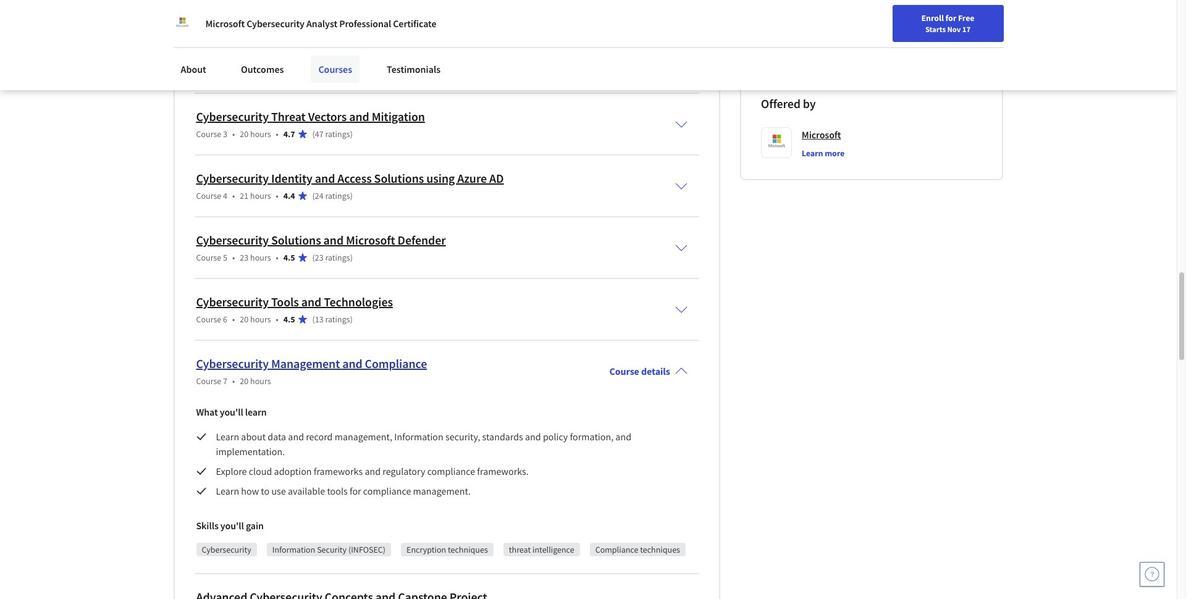 Task type: describe. For each thing, give the bounding box(es) containing it.
20 for tools
[[240, 314, 249, 325]]

4.5 for tools
[[283, 314, 295, 325]]

threat
[[271, 109, 306, 124]]

0 vertical spatial compliance
[[427, 465, 475, 477]]

skills you'll gain
[[196, 520, 264, 532]]

career
[[888, 14, 911, 25]]

how
[[241, 485, 259, 497]]

cybersecurity for identity
[[196, 170, 269, 186]]

20 inside cybersecurity management and compliance course 7 • 20 hours
[[240, 376, 249, 387]]

• right the 3
[[232, 128, 235, 140]]

about link
[[173, 56, 214, 83]]

record
[[306, 431, 333, 443]]

course details
[[609, 365, 670, 377]]

and up the 13
[[301, 294, 321, 309]]

microsoft up introduction
[[205, 17, 245, 30]]

microsoft up '( 23 ratings )'
[[346, 232, 395, 248]]

4
[[223, 190, 227, 201]]

testimonials link
[[379, 56, 448, 83]]

and right vectors
[[349, 109, 369, 124]]

• inside cybersecurity management and compliance course 7 • 20 hours
[[232, 376, 235, 387]]

information security (infosec)
[[272, 544, 386, 555]]

learn for learn how to use available tools for compliance management.
[[216, 485, 239, 497]]

professional
[[339, 17, 391, 30]]

17
[[962, 24, 971, 34]]

techniques for encryption techniques
[[448, 544, 488, 555]]

course 5 • 23 hours •
[[196, 252, 279, 263]]

cybersecurity solutions and microsoft defender link
[[196, 232, 446, 248]]

course for course details
[[609, 365, 639, 377]]

4.5 for solutions
[[283, 252, 295, 263]]

( for tools
[[312, 314, 315, 325]]

100 ratings )
[[315, 67, 357, 78]]

course 2
[[196, 67, 227, 78]]

details
[[641, 365, 670, 377]]

• down 'tools'
[[276, 314, 279, 325]]

hours for tools
[[250, 314, 271, 325]]

1 horizontal spatial solutions
[[374, 170, 424, 186]]

explore cloud adoption frameworks and regulatory compliance frameworks.
[[216, 465, 529, 477]]

3
[[223, 128, 227, 140]]

using
[[426, 170, 455, 186]]

course for course 4 • 21 hours •
[[196, 190, 221, 201]]

and inside cybersecurity management and compliance course 7 • 20 hours
[[342, 356, 362, 371]]

security,
[[445, 431, 480, 443]]

• left 4.8
[[276, 67, 279, 78]]

threat intelligence
[[509, 544, 574, 555]]

course for course 3 • 20 hours •
[[196, 128, 221, 140]]

0 horizontal spatial solutions
[[271, 232, 321, 248]]

2
[[223, 67, 227, 78]]

• left 4.4
[[276, 190, 279, 201]]

and left policy
[[525, 431, 541, 443]]

enroll
[[921, 12, 944, 23]]

courses
[[318, 63, 352, 75]]

tools
[[271, 294, 299, 309]]

course for course 5 • 23 hours •
[[196, 252, 221, 263]]

hours for threat
[[250, 128, 271, 140]]

hours for identity
[[250, 190, 271, 201]]

) for technologies
[[350, 314, 353, 325]]

cybersecurity up "networking"
[[247, 17, 305, 30]]

tools
[[327, 485, 348, 497]]

1 vertical spatial compliance
[[363, 485, 411, 497]]

microsoft link
[[802, 127, 841, 142]]

cybersecurity management and compliance course 7 • 20 hours
[[196, 356, 427, 387]]

networking
[[278, 47, 340, 62]]

introduction to networking and cloud computing
[[196, 47, 457, 62]]

you'll for learn
[[220, 406, 243, 418]]

learn
[[245, 406, 267, 418]]

mitigation
[[372, 109, 425, 124]]

cybersecurity tools and technologies
[[196, 294, 393, 309]]

available
[[288, 485, 325, 497]]

gain
[[246, 520, 264, 532]]

4.7
[[283, 128, 295, 140]]

what
[[196, 406, 218, 418]]

cybersecurity threat vectors and mitigation link
[[196, 109, 425, 124]]

find your new career
[[834, 14, 911, 25]]

outcomes
[[241, 63, 284, 75]]

formation,
[[570, 431, 614, 443]]

ratings for technologies
[[325, 314, 350, 325]]

vectors
[[308, 109, 347, 124]]

21
[[240, 190, 249, 201]]

about
[[181, 63, 206, 75]]

enroll for free starts nov 17
[[921, 12, 975, 34]]

and up 24 on the left top of page
[[315, 170, 335, 186]]

offered by
[[761, 96, 816, 111]]

and up the courses
[[342, 47, 362, 62]]

find
[[834, 14, 850, 25]]

1 horizontal spatial compliance
[[595, 544, 638, 555]]

cybersecurity management and compliance link
[[196, 356, 427, 371]]

• right the 4
[[232, 190, 235, 201]]

and right formation,
[[616, 431, 631, 443]]

5
[[223, 252, 227, 263]]

0 vertical spatial to
[[265, 47, 276, 62]]

course 4 • 21 hours •
[[196, 190, 279, 201]]

ratings for access
[[325, 190, 350, 201]]

25 hours •
[[240, 67, 279, 78]]

and right the data
[[288, 431, 304, 443]]

explore
[[216, 465, 247, 477]]

by
[[803, 96, 816, 111]]

learn for learn about data and record management, information security, standards and policy formation, and implementation.
[[216, 431, 239, 443]]

frameworks.
[[477, 465, 529, 477]]

• right 5
[[232, 252, 235, 263]]

use
[[271, 485, 286, 497]]

english button
[[918, 0, 992, 40]]

introduction to networking and cloud computing link
[[196, 47, 457, 62]]

more
[[825, 148, 845, 159]]

introduction
[[196, 47, 262, 62]]

4.8
[[283, 67, 295, 78]]

cybersecurity tools and technologies link
[[196, 294, 393, 309]]

ad
[[489, 170, 504, 186]]

analyst
[[306, 17, 337, 30]]

( 23 ratings )
[[312, 252, 353, 263]]



Task type: locate. For each thing, give the bounding box(es) containing it.
compliance up management.
[[427, 465, 475, 477]]

solutions
[[374, 170, 424, 186], [271, 232, 321, 248]]

course
[[196, 67, 221, 78], [196, 128, 221, 140], [196, 190, 221, 201], [196, 252, 221, 263], [196, 314, 221, 325], [609, 365, 639, 377], [196, 376, 221, 387]]

23 down cybersecurity solutions and microsoft defender
[[315, 252, 324, 263]]

cybersecurity identity and access solutions using azure ad
[[196, 170, 504, 186]]

information inside learn about data and record management, information security, standards and policy formation, and implementation.
[[394, 431, 443, 443]]

23 right 5
[[240, 252, 249, 263]]

microsoft cybersecurity analyst professional certificate
[[205, 17, 437, 30]]

( down cybersecurity tools and technologies link
[[312, 314, 315, 325]]

2 20 from the top
[[240, 314, 249, 325]]

course inside 'course details' dropdown button
[[609, 365, 639, 377]]

1 vertical spatial 20
[[240, 314, 249, 325]]

course left 5
[[196, 252, 221, 263]]

learn more button
[[802, 147, 845, 159]]

implementation.
[[216, 445, 285, 458]]

cybersecurity threat vectors and mitigation
[[196, 109, 425, 124]]

learn how to use available tools for compliance management.
[[216, 485, 471, 497]]

1 vertical spatial 4.5
[[283, 314, 295, 325]]

• right 7
[[232, 376, 235, 387]]

( for threat
[[312, 128, 315, 140]]

1 ( from the top
[[312, 128, 315, 140]]

4.5
[[283, 252, 295, 263], [283, 314, 295, 325]]

0 vertical spatial compliance
[[365, 356, 427, 371]]

cybersecurity for tools
[[196, 294, 269, 309]]

to left use
[[261, 485, 269, 497]]

cybersecurity up 7
[[196, 356, 269, 371]]

adoption
[[274, 465, 312, 477]]

encryption techniques
[[407, 544, 488, 555]]

cybersecurity inside cybersecurity management and compliance course 7 • 20 hours
[[196, 356, 269, 371]]

1 vertical spatial compliance
[[595, 544, 638, 555]]

to up the outcomes at top
[[265, 47, 276, 62]]

course inside cybersecurity management and compliance course 7 • 20 hours
[[196, 376, 221, 387]]

hours
[[250, 67, 271, 78], [250, 128, 271, 140], [250, 190, 271, 201], [250, 252, 271, 263], [250, 314, 271, 325], [250, 376, 271, 387]]

access
[[337, 170, 372, 186]]

2 ( from the top
[[312, 190, 315, 201]]

0 vertical spatial learn
[[802, 148, 823, 159]]

(infosec)
[[348, 544, 386, 555]]

1 vertical spatial you'll
[[220, 520, 244, 532]]

cybersecurity for threat
[[196, 109, 269, 124]]

1 horizontal spatial compliance
[[427, 465, 475, 477]]

solutions left using
[[374, 170, 424, 186]]

hours up learn
[[250, 376, 271, 387]]

6
[[223, 314, 227, 325]]

about
[[241, 431, 266, 443]]

ratings right 24 on the left top of page
[[325, 190, 350, 201]]

threat
[[509, 544, 531, 555]]

3 ( from the top
[[312, 252, 315, 263]]

cloud
[[365, 47, 395, 62]]

0 vertical spatial 4.5
[[283, 252, 295, 263]]

compliance techniques
[[595, 544, 680, 555]]

techniques
[[448, 544, 488, 555], [640, 544, 680, 555]]

4 hours from the top
[[250, 252, 271, 263]]

cloud
[[249, 465, 272, 477]]

to
[[265, 47, 276, 62], [261, 485, 269, 497]]

information
[[394, 431, 443, 443], [272, 544, 315, 555]]

technologies
[[324, 294, 393, 309]]

management
[[271, 356, 340, 371]]

you'll left gain
[[220, 520, 244, 532]]

) down cybersecurity identity and access solutions using azure ad
[[350, 190, 353, 201]]

( for solutions
[[312, 252, 315, 263]]

20 right 7
[[240, 376, 249, 387]]

2 23 from the left
[[315, 252, 324, 263]]

( 13 ratings )
[[312, 314, 353, 325]]

0 vertical spatial you'll
[[220, 406, 243, 418]]

4 ( from the top
[[312, 314, 315, 325]]

management.
[[413, 485, 471, 497]]

compliance
[[365, 356, 427, 371], [595, 544, 638, 555]]

defender
[[398, 232, 446, 248]]

• left the '4.7'
[[276, 128, 279, 140]]

• up 'tools'
[[276, 252, 279, 263]]

help center image
[[1145, 567, 1160, 582]]

0 horizontal spatial microsoft image
[[173, 15, 191, 32]]

skills
[[196, 520, 219, 532]]

2 techniques from the left
[[640, 544, 680, 555]]

and right the management
[[342, 356, 362, 371]]

learn for learn more
[[802, 148, 823, 159]]

24
[[315, 190, 324, 201]]

for up nov
[[946, 12, 956, 23]]

( down cybersecurity solutions and microsoft defender
[[312, 252, 315, 263]]

1 horizontal spatial for
[[946, 12, 956, 23]]

course left the 4
[[196, 190, 221, 201]]

course for course 2
[[196, 67, 221, 78]]

5 hours from the top
[[250, 314, 271, 325]]

6 hours from the top
[[250, 376, 271, 387]]

security
[[317, 544, 347, 555]]

3 hours from the top
[[250, 190, 271, 201]]

• right 6
[[232, 314, 235, 325]]

encryption
[[407, 544, 446, 555]]

hours right 25
[[250, 67, 271, 78]]

)
[[354, 67, 357, 78], [350, 128, 353, 140], [350, 190, 353, 201], [350, 252, 353, 263], [350, 314, 353, 325]]

information left security
[[272, 544, 315, 555]]

for right the tools
[[350, 485, 361, 497]]

1 4.5 from the top
[[283, 252, 295, 263]]

identity
[[271, 170, 313, 186]]

( right 4.4
[[312, 190, 315, 201]]

learn down explore
[[216, 485, 239, 497]]

learn down microsoft "link"
[[802, 148, 823, 159]]

course for course 6 • 20 hours •
[[196, 314, 221, 325]]

microsoft up learn more
[[802, 128, 841, 141]]

learn more
[[802, 148, 845, 159]]

english
[[940, 14, 970, 26]]

intelligence
[[533, 544, 574, 555]]

cybersecurity up the course 5 • 23 hours •
[[196, 232, 269, 248]]

hours inside cybersecurity management and compliance course 7 • 20 hours
[[250, 376, 271, 387]]

0 horizontal spatial techniques
[[448, 544, 488, 555]]

ratings
[[330, 67, 354, 78], [325, 128, 350, 140], [325, 190, 350, 201], [325, 252, 350, 263], [325, 314, 350, 325]]

2 4.5 from the top
[[283, 314, 295, 325]]

4.5 down cybersecurity solutions and microsoft defender link
[[283, 252, 295, 263]]

course left details
[[609, 365, 639, 377]]

1 vertical spatial information
[[272, 544, 315, 555]]

computing
[[398, 47, 457, 62]]

nov
[[947, 24, 961, 34]]

certificate
[[393, 17, 437, 30]]

1 vertical spatial for
[[350, 485, 361, 497]]

hours left the '4.7'
[[250, 128, 271, 140]]

) down cybersecurity solutions and microsoft defender
[[350, 252, 353, 263]]

) for access
[[350, 190, 353, 201]]

cybersecurity for solutions
[[196, 232, 269, 248]]

learn inside button
[[802, 148, 823, 159]]

data
[[268, 431, 286, 443]]

cybersecurity identity and access solutions using azure ad link
[[196, 170, 504, 186]]

(
[[312, 128, 315, 140], [312, 190, 315, 201], [312, 252, 315, 263], [312, 314, 315, 325]]

1 vertical spatial solutions
[[271, 232, 321, 248]]

policy
[[543, 431, 568, 443]]

0 vertical spatial 20
[[240, 128, 249, 140]]

cybersecurity up course 6 • 20 hours •
[[196, 294, 269, 309]]

25
[[240, 67, 249, 78]]

what you'll learn
[[196, 406, 267, 418]]

for inside enroll for free starts nov 17
[[946, 12, 956, 23]]

) down technologies
[[350, 314, 353, 325]]

azure
[[457, 170, 487, 186]]

2 hours from the top
[[250, 128, 271, 140]]

you'll for gain
[[220, 520, 244, 532]]

0 horizontal spatial compliance
[[365, 356, 427, 371]]

and up '( 23 ratings )'
[[323, 232, 344, 248]]

20 right the 3
[[240, 128, 249, 140]]

20 for threat
[[240, 128, 249, 140]]

2 vertical spatial 20
[[240, 376, 249, 387]]

regulatory
[[383, 465, 425, 477]]

microsoft
[[205, 17, 245, 30], [799, 38, 833, 49], [802, 128, 841, 141], [346, 232, 395, 248]]

course 3 • 20 hours •
[[196, 128, 279, 140]]

1 horizontal spatial microsoft image
[[763, 24, 790, 51]]

2 vertical spatial learn
[[216, 485, 239, 497]]

ratings right 47
[[325, 128, 350, 140]]

hours right 5
[[250, 252, 271, 263]]

you'll left learn
[[220, 406, 243, 418]]

cybersecurity up course 3 • 20 hours •
[[196, 109, 269, 124]]

find your new career link
[[828, 12, 918, 28]]

1 techniques from the left
[[448, 544, 488, 555]]

) for microsoft
[[350, 252, 353, 263]]

) right the courses
[[354, 67, 357, 78]]

cybersecurity down skills you'll gain
[[202, 544, 251, 555]]

microsoft up by
[[799, 38, 833, 49]]

course left '2'
[[196, 67, 221, 78]]

ratings right the 13
[[325, 314, 350, 325]]

hours for solutions
[[250, 252, 271, 263]]

course left the 3
[[196, 128, 221, 140]]

1 horizontal spatial information
[[394, 431, 443, 443]]

0 horizontal spatial 23
[[240, 252, 249, 263]]

course left 7
[[196, 376, 221, 387]]

cybersecurity for management
[[196, 356, 269, 371]]

cybersecurity solutions and microsoft defender
[[196, 232, 446, 248]]

new
[[870, 14, 886, 25]]

ratings for and
[[325, 128, 350, 140]]

( for identity
[[312, 190, 315, 201]]

1 hours from the top
[[250, 67, 271, 78]]

( 47 ratings )
[[312, 128, 353, 140]]

cybersecurity
[[247, 17, 305, 30], [196, 109, 269, 124], [196, 170, 269, 186], [196, 232, 269, 248], [196, 294, 269, 309], [196, 356, 269, 371], [202, 544, 251, 555]]

100
[[315, 67, 328, 78]]

20 right 6
[[240, 314, 249, 325]]

( down cybersecurity threat vectors and mitigation
[[312, 128, 315, 140]]

ratings for microsoft
[[325, 252, 350, 263]]

learn about data and record management, information security, standards and policy formation, and implementation.
[[216, 431, 633, 458]]

0 horizontal spatial for
[[350, 485, 361, 497]]

) right 47
[[350, 128, 353, 140]]

outcomes link
[[233, 56, 291, 83]]

information up regulatory
[[394, 431, 443, 443]]

1 20 from the top
[[240, 128, 249, 140]]

and
[[342, 47, 362, 62], [349, 109, 369, 124], [315, 170, 335, 186], [323, 232, 344, 248], [301, 294, 321, 309], [342, 356, 362, 371], [288, 431, 304, 443], [525, 431, 541, 443], [616, 431, 631, 443], [365, 465, 381, 477]]

cybersecurity up course 4 • 21 hours •
[[196, 170, 269, 186]]

0 vertical spatial for
[[946, 12, 956, 23]]

4.5 down 'tools'
[[283, 314, 295, 325]]

standards
[[482, 431, 523, 443]]

compliance down explore cloud adoption frameworks and regulatory compliance frameworks. on the bottom of the page
[[363, 485, 411, 497]]

0 horizontal spatial information
[[272, 544, 315, 555]]

ratings right 100
[[330, 67, 354, 78]]

1 23 from the left
[[240, 252, 249, 263]]

47
[[315, 128, 324, 140]]

ratings down cybersecurity solutions and microsoft defender
[[325, 252, 350, 263]]

learn
[[802, 148, 823, 159], [216, 431, 239, 443], [216, 485, 239, 497]]

1 horizontal spatial techniques
[[640, 544, 680, 555]]

course left 6
[[196, 314, 221, 325]]

0 vertical spatial information
[[394, 431, 443, 443]]

4.4
[[283, 190, 295, 201]]

course details button
[[600, 348, 697, 395]]

0 vertical spatial solutions
[[374, 170, 424, 186]]

management,
[[335, 431, 392, 443]]

None search field
[[176, 8, 473, 32]]

1 horizontal spatial 23
[[315, 252, 324, 263]]

microsoft image
[[173, 15, 191, 32], [763, 24, 790, 51]]

and left regulatory
[[365, 465, 381, 477]]

3 20 from the top
[[240, 376, 249, 387]]

you'll
[[220, 406, 243, 418], [220, 520, 244, 532]]

) for and
[[350, 128, 353, 140]]

techniques for compliance techniques
[[640, 544, 680, 555]]

hours right 6
[[250, 314, 271, 325]]

solutions up '( 23 ratings )'
[[271, 232, 321, 248]]

learn inside learn about data and record management, information security, standards and policy formation, and implementation.
[[216, 431, 239, 443]]

13
[[315, 314, 324, 325]]

hours right 21
[[250, 190, 271, 201]]

0 horizontal spatial compliance
[[363, 485, 411, 497]]

1 vertical spatial to
[[261, 485, 269, 497]]

learn down 'what you'll learn'
[[216, 431, 239, 443]]

compliance inside cybersecurity management and compliance course 7 • 20 hours
[[365, 356, 427, 371]]

1 vertical spatial learn
[[216, 431, 239, 443]]



Task type: vqa. For each thing, say whether or not it's contained in the screenshot.


